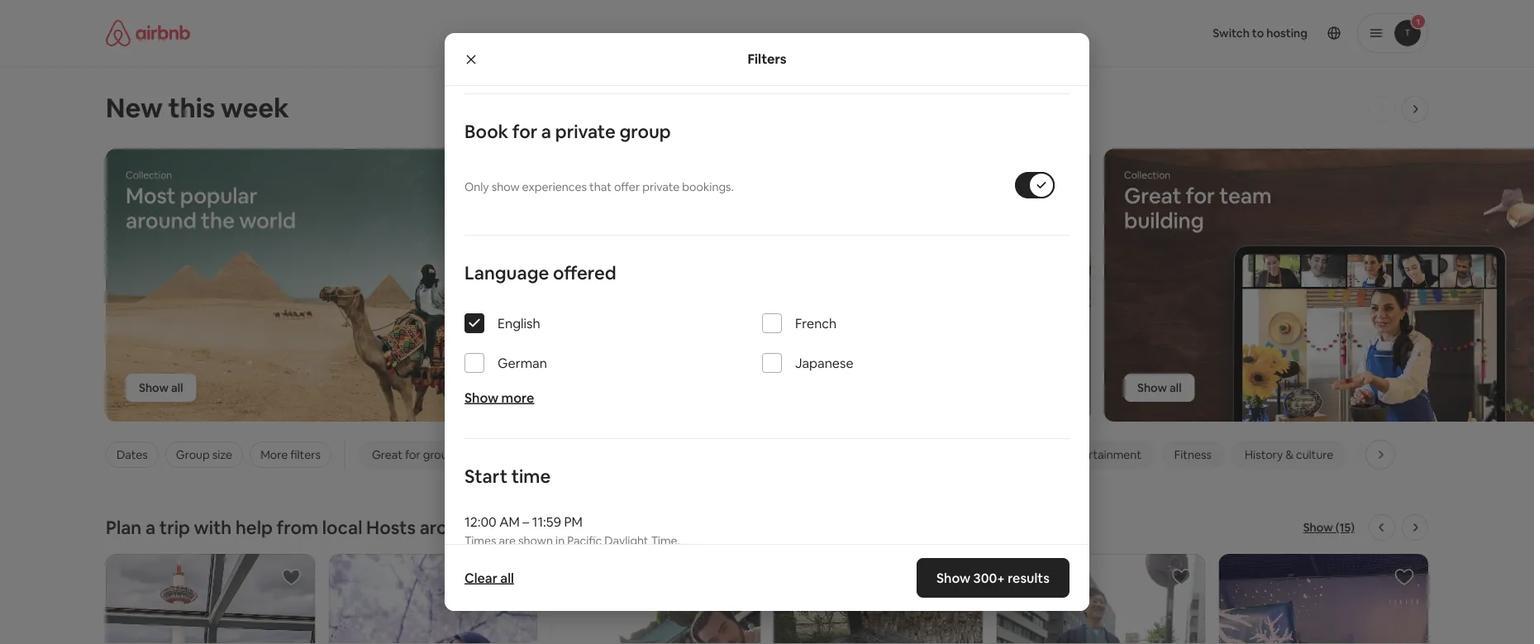 Task type: describe. For each thing, give the bounding box(es) containing it.
offered
[[553, 261, 617, 284]]

show
[[492, 179, 520, 194]]

12:00 am – 11:59 pm times are shown in pacific daylight time.
[[465, 513, 680, 548]]

pm
[[564, 513, 583, 530]]

0 horizontal spatial private
[[555, 119, 616, 143]]

12:00
[[465, 513, 497, 530]]

that
[[590, 179, 612, 194]]

great inside 'button'
[[372, 447, 403, 462]]

times
[[465, 533, 496, 548]]

1 vertical spatial around
[[420, 516, 481, 539]]

japanese
[[795, 354, 854, 371]]

great inside collection great for team building
[[1125, 182, 1182, 210]]

show 300+ results link
[[917, 558, 1070, 598]]

itinerary
[[708, 182, 792, 210]]

book for a private group
[[465, 119, 671, 143]]

building
[[1125, 207, 1205, 234]]

experiences
[[522, 179, 587, 194]]

&
[[1286, 447, 1294, 462]]

team
[[1220, 182, 1272, 210]]

history & culture button
[[1232, 441, 1347, 469]]

fitness button
[[1162, 441, 1225, 469]]

only show experiences that offer private bookings.
[[465, 179, 734, 194]]

results
[[1008, 569, 1050, 586]]

help
[[236, 516, 273, 539]]

magic button
[[1354, 441, 1412, 469]]

1 vertical spatial private
[[643, 179, 680, 194]]

am
[[500, 513, 520, 530]]

hosts
[[366, 516, 416, 539]]

all inside clear all button
[[501, 569, 514, 586]]

filters
[[290, 447, 321, 462]]

trip
[[159, 516, 190, 539]]

entertainment
[[1065, 447, 1142, 462]]

fitness
[[1175, 447, 1212, 462]]

collection for most
[[126, 169, 172, 181]]

shown
[[519, 533, 553, 548]]

for inside collection easy for itinerary planning
[[675, 182, 704, 210]]

history & culture element
[[1245, 447, 1334, 462]]

all for building
[[1170, 380, 1182, 395]]

show 300+ results
[[937, 569, 1050, 586]]

daylight
[[605, 533, 649, 548]]

from
[[277, 516, 318, 539]]

–
[[523, 513, 529, 530]]

for inside 'button'
[[405, 447, 421, 462]]

collection for great
[[1125, 169, 1171, 181]]

collection easy for itinerary planning
[[625, 169, 792, 234]]

new this week group
[[0, 148, 1535, 423]]

english
[[498, 315, 540, 332]]

filters
[[748, 50, 787, 67]]

collection great for team building
[[1125, 169, 1272, 234]]

show (15) link
[[1304, 519, 1355, 536]]

local
[[322, 516, 362, 539]]

more filters dialog
[[445, 0, 1090, 644]]

language offered
[[465, 261, 617, 284]]

history & culture
[[1245, 447, 1334, 462]]

history
[[1245, 447, 1284, 462]]

(15)
[[1336, 520, 1355, 535]]

clear all
[[465, 569, 514, 586]]

bookings.
[[682, 179, 734, 194]]

show all for great for team building
[[1138, 380, 1182, 395]]



Task type: locate. For each thing, give the bounding box(es) containing it.
the
[[201, 207, 235, 234], [485, 516, 514, 539]]

0 horizontal spatial world
[[239, 207, 296, 234]]

for inside collection great for team building
[[1186, 182, 1215, 210]]

a left trip
[[145, 516, 156, 539]]

great
[[1125, 182, 1182, 210], [372, 447, 403, 462]]

this week
[[168, 90, 289, 125]]

new
[[106, 90, 163, 125]]

1 save this experience image from the left
[[281, 567, 301, 587]]

magic
[[1367, 447, 1399, 462]]

are
[[499, 533, 516, 548]]

the inside collection most popular around the world
[[201, 207, 235, 234]]

for right easy
[[675, 182, 704, 210]]

show all link for most popular around the world
[[126, 374, 196, 402]]

world
[[239, 207, 296, 234], [517, 516, 566, 539]]

1 show all link from the left
[[126, 374, 196, 402]]

more filters button
[[250, 442, 332, 468]]

for left groups
[[405, 447, 421, 462]]

1 horizontal spatial save this experience image
[[950, 567, 969, 587]]

collection up easy
[[625, 169, 672, 181]]

1 vertical spatial great
[[372, 447, 403, 462]]

great for groups
[[372, 447, 460, 462]]

time.
[[651, 533, 680, 548]]

in
[[556, 533, 565, 548]]

private
[[555, 119, 616, 143], [643, 179, 680, 194]]

0 vertical spatial world
[[239, 207, 296, 234]]

0 vertical spatial the
[[201, 207, 235, 234]]

entertainment button
[[1052, 441, 1155, 469]]

private up only show experiences that offer private bookings.
[[555, 119, 616, 143]]

0 horizontal spatial collection
[[126, 169, 172, 181]]

german
[[498, 354, 547, 371]]

book
[[465, 119, 509, 143]]

a inside more filters dialog
[[541, 119, 552, 143]]

1 horizontal spatial around
[[420, 516, 481, 539]]

1 horizontal spatial collection
[[625, 169, 672, 181]]

0 horizontal spatial show all
[[139, 380, 183, 395]]

0 horizontal spatial great
[[372, 447, 403, 462]]

1 horizontal spatial save this experience image
[[1172, 567, 1192, 587]]

2 horizontal spatial all
[[1170, 380, 1182, 395]]

collection most popular around the world
[[126, 169, 296, 234]]

2 collection from the left
[[625, 169, 672, 181]]

show
[[139, 380, 169, 395], [1138, 380, 1168, 395], [465, 389, 499, 406], [1304, 520, 1334, 535], [937, 569, 971, 586]]

0 vertical spatial a
[[541, 119, 552, 143]]

1 horizontal spatial private
[[643, 179, 680, 194]]

easy
[[625, 182, 670, 210]]

collection inside collection most popular around the world
[[126, 169, 172, 181]]

around
[[126, 207, 197, 234], [420, 516, 481, 539]]

show all link for great for team building
[[1125, 374, 1195, 402]]

show all
[[139, 380, 183, 395], [1138, 380, 1182, 395]]

save this experience image
[[504, 567, 524, 587], [1172, 567, 1192, 587], [1395, 567, 1415, 587]]

0 vertical spatial around
[[126, 207, 197, 234]]

entertainment element
[[1065, 447, 1142, 462]]

0 horizontal spatial save this experience image
[[504, 567, 524, 587]]

1 show all from the left
[[139, 380, 183, 395]]

great for groups button
[[359, 441, 474, 469]]

plan
[[106, 516, 142, 539]]

profile element
[[911, 0, 1429, 66]]

2 horizontal spatial save this experience image
[[1395, 567, 1415, 587]]

2 save this experience image from the left
[[950, 567, 969, 587]]

0 vertical spatial private
[[555, 119, 616, 143]]

1 horizontal spatial all
[[501, 569, 514, 586]]

the left –
[[485, 516, 514, 539]]

300+
[[974, 569, 1005, 586]]

french
[[795, 315, 837, 332]]

groups
[[423, 447, 460, 462]]

language
[[465, 261, 549, 284]]

save this experience image down from
[[281, 567, 301, 587]]

fitness element
[[1175, 447, 1212, 462]]

more
[[261, 447, 288, 462]]

for right book
[[512, 119, 538, 143]]

time
[[512, 464, 551, 488]]

2 show all link from the left
[[1125, 374, 1195, 402]]

1 vertical spatial the
[[485, 516, 514, 539]]

group inside more filters dialog
[[465, 0, 1070, 94]]

popular
[[180, 182, 257, 210]]

2 show all from the left
[[1138, 380, 1182, 395]]

0 horizontal spatial around
[[126, 207, 197, 234]]

0 horizontal spatial a
[[145, 516, 156, 539]]

offer
[[614, 179, 640, 194]]

for left team
[[1186, 182, 1215, 210]]

culture
[[1297, 447, 1334, 462]]

start
[[465, 464, 508, 488]]

0 horizontal spatial show all link
[[126, 374, 196, 402]]

group
[[465, 0, 1070, 94]]

1 vertical spatial a
[[145, 516, 156, 539]]

around inside collection most popular around the world
[[126, 207, 197, 234]]

11:59
[[532, 513, 561, 530]]

world inside collection most popular around the world
[[239, 207, 296, 234]]

all for the
[[171, 380, 183, 395]]

save this experience image
[[281, 567, 301, 587], [950, 567, 969, 587]]

clear all button
[[456, 561, 522, 595]]

3 save this experience image from the left
[[1395, 567, 1415, 587]]

1 horizontal spatial show all link
[[1125, 374, 1195, 402]]

most
[[126, 182, 176, 210]]

show more button
[[465, 389, 534, 406]]

with
[[194, 516, 232, 539]]

0 horizontal spatial save this experience image
[[281, 567, 301, 587]]

1 vertical spatial world
[[517, 516, 566, 539]]

1 save this experience image from the left
[[504, 567, 524, 587]]

2 horizontal spatial collection
[[1125, 169, 1171, 181]]

the right most
[[201, 207, 235, 234]]

pacific
[[567, 533, 602, 548]]

1 horizontal spatial a
[[541, 119, 552, 143]]

1 horizontal spatial the
[[485, 516, 514, 539]]

more
[[502, 389, 534, 406]]

show all for most popular around the world
[[139, 380, 183, 395]]

all
[[171, 380, 183, 395], [1170, 380, 1182, 395], [501, 569, 514, 586]]

collection for easy
[[625, 169, 672, 181]]

collection
[[126, 169, 172, 181], [625, 169, 672, 181], [1125, 169, 1171, 181]]

more filters
[[261, 447, 321, 462]]

save this experience image left 300+
[[950, 567, 969, 587]]

collection up most
[[126, 169, 172, 181]]

group
[[620, 119, 671, 143]]

collection inside collection easy for itinerary planning
[[625, 169, 672, 181]]

2 save this experience image from the left
[[1172, 567, 1192, 587]]

show more
[[465, 389, 534, 406]]

show all link
[[126, 374, 196, 402], [1125, 374, 1195, 402]]

plan a trip with help from local hosts around the world
[[106, 516, 566, 539]]

a
[[541, 119, 552, 143], [145, 516, 156, 539]]

0 horizontal spatial the
[[201, 207, 235, 234]]

1 collection from the left
[[126, 169, 172, 181]]

collection up building
[[1125, 169, 1171, 181]]

3 collection from the left
[[1125, 169, 1171, 181]]

a up the experiences
[[541, 119, 552, 143]]

for
[[512, 119, 538, 143], [675, 182, 704, 210], [1186, 182, 1215, 210], [405, 447, 421, 462]]

collection inside collection great for team building
[[1125, 169, 1171, 181]]

magic element
[[1367, 447, 1399, 462]]

clear
[[465, 569, 498, 586]]

1 horizontal spatial show all
[[1138, 380, 1182, 395]]

1 horizontal spatial great
[[1125, 182, 1182, 210]]

only
[[465, 179, 489, 194]]

0 horizontal spatial all
[[171, 380, 183, 395]]

0 vertical spatial great
[[1125, 182, 1182, 210]]

great for groups element
[[372, 447, 460, 462]]

planning
[[625, 207, 711, 234]]

start time
[[465, 464, 551, 488]]

1 horizontal spatial world
[[517, 516, 566, 539]]

private right offer
[[643, 179, 680, 194]]

show (15)
[[1304, 520, 1355, 535]]

for inside more filters dialog
[[512, 119, 538, 143]]

new this week
[[106, 90, 289, 125]]



Task type: vqa. For each thing, say whether or not it's contained in the screenshot.
Collection Most popular around the world
yes



